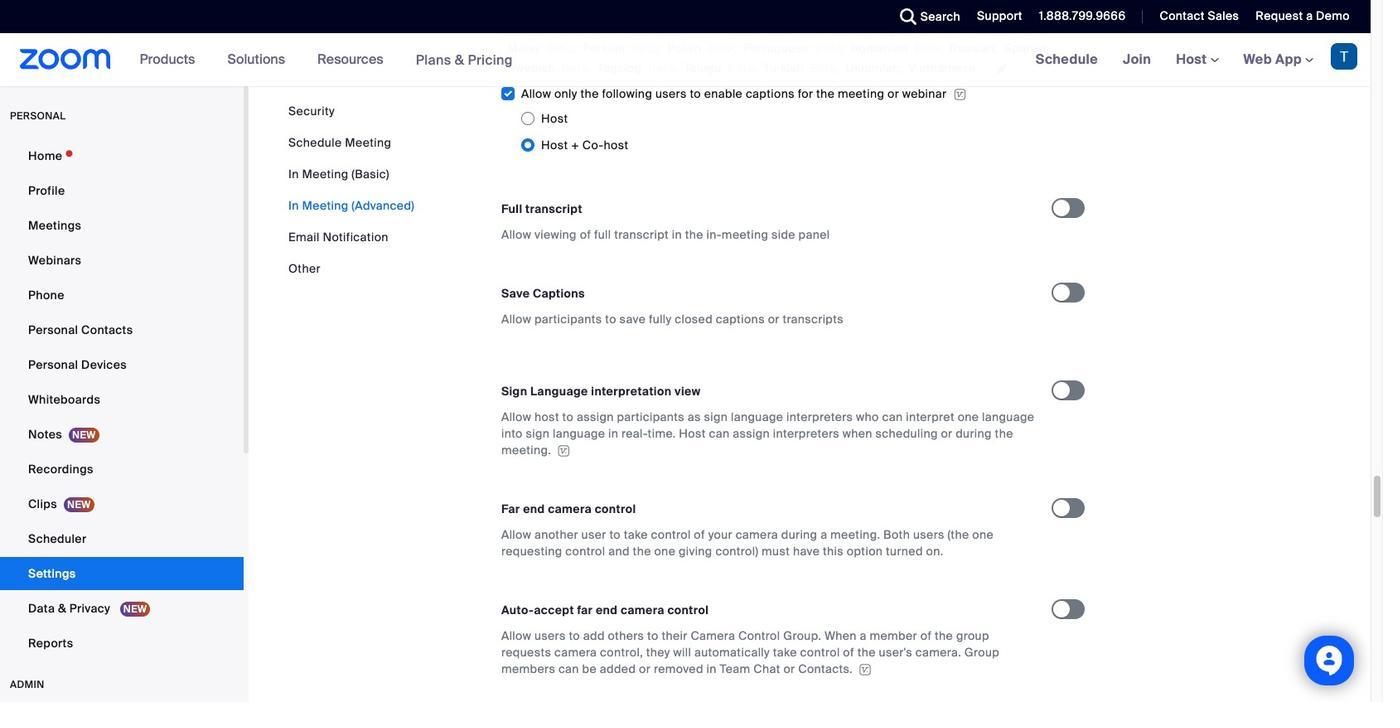 Task type: locate. For each thing, give the bounding box(es) containing it.
participants up time.
[[617, 410, 685, 425]]

member
[[870, 629, 918, 644]]

0 horizontal spatial host
[[535, 410, 560, 425]]

transcript up viewing
[[526, 201, 583, 216]]

full transcript
[[502, 201, 583, 216]]

reports
[[28, 636, 73, 651]]

users down telugu at top
[[656, 86, 687, 101]]

1 horizontal spatial schedule
[[1036, 51, 1099, 68]]

panel
[[799, 227, 830, 242]]

host down language
[[535, 410, 560, 425]]

allow inside allow host to assign participants as sign language interpreters who can interpret one language into sign language in real-time. host can assign interpreters when scheduling or during the meeting.
[[502, 410, 532, 425]]

beta up the allow only the following users to enable captions for the meeting or webinar
[[728, 60, 755, 75]]

0 horizontal spatial can
[[559, 662, 579, 677]]

participants down captions on the top left of page
[[535, 312, 602, 327]]

1 vertical spatial can
[[709, 426, 730, 441]]

allow inside allow another user to take control of your camera during a meeting. both users (the one requesting control and the one giving control) must have this option turned on.
[[502, 528, 532, 542]]

interpreters up when
[[787, 410, 853, 425]]

beta up korean
[[998, 7, 1025, 22]]

host inside allow host to assign participants as sign language interpreters who can interpret one language into sign language in real-time. host can assign interpreters when scheduling or during the meeting.
[[535, 410, 560, 425]]

personal devices
[[28, 357, 127, 372]]

allow up the requesting
[[502, 528, 532, 542]]

to left add
[[569, 629, 580, 644]]

1 vertical spatial meeting
[[302, 167, 349, 182]]

in left in-
[[672, 227, 682, 242]]

view
[[675, 384, 701, 399]]

0 vertical spatial one
[[958, 410, 980, 425]]

settings
[[28, 566, 76, 581]]

1 horizontal spatial a
[[860, 629, 867, 644]]

0 horizontal spatial meeting
[[722, 227, 769, 242]]

1 vertical spatial users
[[914, 528, 945, 542]]

1 horizontal spatial during
[[956, 426, 992, 441]]

users up on.
[[914, 528, 945, 542]]

schedule down 1.888.799.9666
[[1036, 51, 1099, 68]]

the
[[581, 86, 599, 101], [817, 86, 835, 101], [685, 227, 704, 242], [995, 426, 1014, 441], [633, 544, 651, 559], [935, 629, 954, 644], [858, 645, 876, 660]]

0 vertical spatial in
[[672, 227, 682, 242]]

2 personal from the top
[[28, 357, 78, 372]]

in for in meeting (advanced)
[[289, 198, 299, 213]]

and
[[609, 544, 630, 559]]

removed
[[654, 662, 704, 677]]

meeting
[[345, 135, 392, 150], [302, 167, 349, 182], [302, 198, 349, 213]]

hungarian
[[628, 24, 687, 39]]

support version for auto-accept far end camera control image
[[857, 665, 874, 676]]

1 personal from the top
[[28, 323, 78, 337]]

control up contacts. at the right bottom of the page
[[801, 645, 840, 660]]

co-
[[583, 138, 604, 153]]

0 vertical spatial can
[[883, 410, 903, 425]]

during right 'scheduling'
[[956, 426, 992, 441]]

schedule down security
[[289, 135, 342, 150]]

sign
[[502, 384, 528, 399]]

allow down save
[[502, 312, 532, 327]]

0 vertical spatial host
[[604, 138, 629, 153]]

0 horizontal spatial end
[[523, 502, 545, 517]]

personal up whiteboards
[[28, 357, 78, 372]]

allow for allow host to assign participants as sign language interpreters who can interpret one language into sign language in real-time. host can assign interpreters when scheduling or during the meeting.
[[502, 410, 532, 425]]

interpreters
[[787, 410, 853, 425], [773, 426, 840, 441]]

users inside allow another user to take control of your camera during a meeting. both users (the one requesting control and the one giving control) must have this option turned on.
[[914, 528, 945, 542]]

1 vertical spatial assign
[[733, 426, 770, 441]]

captions right closed
[[716, 312, 765, 327]]

personal
[[10, 109, 66, 123]]

beta up for
[[811, 60, 837, 75]]

in meeting (advanced) link
[[289, 198, 415, 213]]

to up and
[[610, 528, 621, 542]]

into
[[502, 426, 523, 441]]

0 vertical spatial in
[[289, 167, 299, 182]]

1 vertical spatial meeting
[[722, 227, 769, 242]]

1 horizontal spatial users
[[656, 86, 687, 101]]

control)
[[716, 544, 759, 559]]

meeting. up option
[[831, 528, 881, 542]]

& right plans
[[455, 51, 465, 68]]

1 horizontal spatial participants
[[617, 410, 685, 425]]

far end camera control
[[502, 502, 636, 517]]

support link up korean
[[978, 8, 1023, 23]]

request a demo link
[[1244, 0, 1371, 33], [1256, 8, 1351, 23]]

meeting. inside allow host to assign participants as sign language interpreters who can interpret one language into sign language in real-time. host can assign interpreters when scheduling or during the meeting.
[[502, 443, 552, 458]]

take down group.
[[773, 645, 797, 660]]

(basic)
[[352, 167, 390, 182]]

0 vertical spatial take
[[624, 528, 648, 542]]

control inside allow users to add others to their camera control group. when a member of the group requests camera control, they will automatically take control of the user's camera. group members can be added or removed in team chat or contacts.
[[801, 645, 840, 660]]

to left save
[[606, 312, 617, 327]]

one right interpret
[[958, 410, 980, 425]]

0 vertical spatial &
[[455, 51, 465, 68]]

allow users to add others to their camera control group. when a member of the group requests camera control, they will automatically take control of the user's camera. group members can be added or removed in team chat or contacts. application
[[502, 628, 1037, 678]]

a inside allow users to add others to their camera control group. when a member of the group requests camera control, they will automatically take control of the user's camera. group members can be added or removed in team chat or contacts.
[[860, 629, 867, 644]]

2 horizontal spatial language
[[983, 410, 1035, 425]]

this
[[823, 544, 844, 559]]

0 vertical spatial interpreters
[[787, 410, 853, 425]]

participants
[[535, 312, 602, 327], [617, 410, 685, 425]]

beta up "portuguese"
[[798, 24, 825, 39]]

2 horizontal spatial users
[[914, 528, 945, 542]]

participants inside allow host to assign participants as sign language interpreters who can interpret one language into sign language in real-time. host can assign interpreters when scheduling or during the meeting.
[[617, 410, 685, 425]]

in
[[289, 167, 299, 182], [289, 198, 299, 213]]

1 horizontal spatial take
[[773, 645, 797, 660]]

2 vertical spatial can
[[559, 662, 579, 677]]

control up giving
[[651, 528, 691, 542]]

products button
[[140, 33, 203, 86]]

1 vertical spatial &
[[58, 601, 66, 616]]

contact sales
[[1160, 8, 1240, 23]]

meeting up email notification link
[[302, 198, 349, 213]]

0 vertical spatial transcript
[[526, 201, 583, 216]]

one
[[958, 410, 980, 425], [973, 528, 994, 542], [655, 544, 676, 559]]

1 vertical spatial take
[[773, 645, 797, 660]]

0 horizontal spatial a
[[821, 528, 828, 542]]

turkish
[[764, 60, 804, 75]]

& inside data & privacy link
[[58, 601, 66, 616]]

whiteboards
[[28, 392, 100, 407]]

host down 'contact sales' at the right of the page
[[1177, 51, 1211, 68]]

in
[[672, 227, 682, 242], [609, 426, 619, 441], [707, 662, 717, 677]]

language right as
[[731, 410, 784, 425]]

a left demo
[[1307, 8, 1314, 23]]

users
[[656, 86, 687, 101], [914, 528, 945, 542], [535, 629, 566, 644]]

email
[[289, 230, 320, 245]]

russian
[[950, 41, 995, 56]]

host
[[1177, 51, 1211, 68], [541, 111, 568, 126], [541, 138, 568, 153], [679, 426, 706, 441]]

beta up spanish
[[1023, 24, 1049, 39]]

side
[[772, 227, 796, 242]]

meeting for (basic)
[[302, 167, 349, 182]]

can up 'scheduling'
[[883, 410, 903, 425]]

0 vertical spatial meeting
[[838, 86, 885, 101]]

sign right "into"
[[526, 426, 550, 441]]

banner containing products
[[0, 33, 1371, 87]]

one right (the
[[973, 528, 994, 542]]

interpreters left when
[[773, 426, 840, 441]]

0 vertical spatial sign
[[704, 410, 728, 425]]

to inside allow host to assign participants as sign language interpreters who can interpret one language into sign language in real-time. host can assign interpreters when scheduling or during the meeting.
[[563, 410, 574, 425]]

0 horizontal spatial meeting.
[[502, 443, 552, 458]]

a right when
[[860, 629, 867, 644]]

1 vertical spatial a
[[821, 528, 828, 542]]

+
[[571, 138, 580, 153]]

0 vertical spatial a
[[1307, 8, 1314, 23]]

assign
[[577, 410, 614, 425], [733, 426, 770, 441]]

0 horizontal spatial in
[[609, 426, 619, 441]]

1 vertical spatial meeting.
[[831, 528, 881, 542]]

camera up be
[[555, 645, 597, 660]]

0 horizontal spatial transcript
[[526, 201, 583, 216]]

0 vertical spatial users
[[656, 86, 687, 101]]

plans & pricing
[[416, 51, 513, 68]]

add caption languages image
[[989, 61, 1016, 76]]

a inside allow another user to take control of your camera during a meeting. both users (the one requesting control and the one giving control) must have this option turned on.
[[821, 528, 828, 542]]

2 vertical spatial in
[[707, 662, 717, 677]]

host inside option group
[[604, 138, 629, 153]]

host button
[[1177, 51, 1219, 68]]

portuguese
[[744, 41, 809, 56]]

must
[[762, 544, 790, 559]]

captions down turkish
[[746, 86, 795, 101]]

during inside allow another user to take control of your camera during a meeting. both users (the one requesting control and the one giving control) must have this option turned on.
[[782, 528, 818, 542]]

& inside product information 'navigation'
[[455, 51, 465, 68]]

a
[[1307, 8, 1314, 23], [821, 528, 828, 542], [860, 629, 867, 644]]

1 horizontal spatial can
[[709, 426, 730, 441]]

0 vertical spatial during
[[956, 426, 992, 441]]

2 vertical spatial a
[[860, 629, 867, 644]]

can right time.
[[709, 426, 730, 441]]

allow down full
[[502, 227, 532, 242]]

banner
[[0, 33, 1371, 87]]

whiteboards link
[[0, 383, 244, 416]]

notes link
[[0, 418, 244, 451]]

meeting down ukrainian
[[838, 86, 885, 101]]

allow viewing of full transcript in the in-meeting side panel
[[502, 227, 830, 242]]

their
[[662, 629, 688, 644]]

in left real-
[[609, 426, 619, 441]]

1 horizontal spatial &
[[455, 51, 465, 68]]

camera up another
[[548, 502, 592, 517]]

clips link
[[0, 488, 244, 521]]

1 vertical spatial during
[[782, 528, 818, 542]]

2 vertical spatial meeting
[[302, 198, 349, 213]]

0 horizontal spatial participants
[[535, 312, 602, 327]]

sign right as
[[704, 410, 728, 425]]

host down as
[[679, 426, 706, 441]]

search button
[[888, 0, 965, 33]]

as
[[688, 410, 701, 425]]

0 horizontal spatial sign
[[526, 426, 550, 441]]

allow for allow another user to take control of your camera during a meeting. both users (the one requesting control and the one giving control) must have this option turned on.
[[502, 528, 532, 542]]

products
[[140, 51, 195, 68]]

2 vertical spatial users
[[535, 629, 566, 644]]

can left be
[[559, 662, 579, 677]]

korean
[[976, 24, 1016, 39]]

2 horizontal spatial in
[[707, 662, 717, 677]]

in inside allow host to assign participants as sign language interpreters who can interpret one language into sign language in real-time. host can assign interpreters when scheduling or during the meeting.
[[609, 426, 619, 441]]

allow host to assign participants as sign language interpreters who can interpret one language into sign language in real-time. host can assign interpreters when scheduling or during the meeting.
[[502, 410, 1035, 458]]

a up this
[[821, 528, 828, 542]]

1 vertical spatial in
[[289, 198, 299, 213]]

menu bar containing security
[[289, 103, 415, 277]]

during inside allow host to assign participants as sign language interpreters who can interpret one language into sign language in real-time. host can assign interpreters when scheduling or during the meeting.
[[956, 426, 992, 441]]

menu bar
[[289, 103, 415, 277]]

allow up the requests
[[502, 629, 532, 644]]

allow
[[522, 86, 552, 101], [502, 227, 532, 242], [502, 312, 532, 327], [502, 410, 532, 425], [502, 528, 532, 542], [502, 629, 532, 644]]

0 horizontal spatial schedule
[[289, 135, 342, 150]]

interpretation
[[591, 384, 672, 399]]

option group containing host
[[522, 105, 1052, 158]]

schedule for schedule
[[1036, 51, 1099, 68]]

privacy
[[69, 601, 110, 616]]

control down user
[[566, 544, 606, 559]]

1 vertical spatial personal
[[28, 357, 78, 372]]

profile link
[[0, 174, 244, 207]]

scheduler
[[28, 531, 87, 546]]

1 horizontal spatial in
[[672, 227, 682, 242]]

giving
[[679, 544, 713, 559]]

in up email
[[289, 198, 299, 213]]

take up and
[[624, 528, 648, 542]]

1 horizontal spatial assign
[[733, 426, 770, 441]]

request
[[1256, 8, 1304, 23]]

profile picture image
[[1332, 43, 1358, 70]]

transcript right full
[[615, 227, 669, 242]]

user
[[582, 528, 607, 542]]

one left giving
[[655, 544, 676, 559]]

1 vertical spatial end
[[596, 603, 618, 618]]

1 vertical spatial in
[[609, 426, 619, 441]]

control up user
[[595, 502, 636, 517]]

& for privacy
[[58, 601, 66, 616]]

users down accept
[[535, 629, 566, 644]]

&
[[455, 51, 465, 68], [58, 601, 66, 616]]

0 vertical spatial personal
[[28, 323, 78, 337]]

1 vertical spatial schedule
[[289, 135, 342, 150]]

to up they
[[648, 629, 659, 644]]

real-
[[622, 426, 648, 441]]

0 horizontal spatial take
[[624, 528, 648, 542]]

0 vertical spatial assign
[[577, 410, 614, 425]]

0 horizontal spatial &
[[58, 601, 66, 616]]

join
[[1124, 51, 1152, 68]]

in meeting (advanced)
[[289, 198, 415, 213]]

option group
[[522, 105, 1052, 158]]

schedule for schedule meeting
[[289, 135, 342, 150]]

of up giving
[[694, 528, 706, 542]]

camera inside allow users to add others to their camera control group. when a member of the group requests camera control, they will automatically take control of the user's camera. group members can be added or removed in team chat or contacts.
[[555, 645, 597, 660]]

allow up "into"
[[502, 410, 532, 425]]

persian
[[583, 41, 626, 56]]

0 vertical spatial schedule
[[1036, 51, 1099, 68]]

2 in from the top
[[289, 198, 299, 213]]

& right "data"
[[58, 601, 66, 616]]

beta up only
[[562, 60, 588, 75]]

home link
[[0, 139, 244, 172]]

the inside allow host to assign participants as sign language interpreters who can interpret one language into sign language in real-time. host can assign interpreters when scheduling or during the meeting.
[[995, 426, 1014, 441]]

1 horizontal spatial end
[[596, 603, 618, 618]]

1 vertical spatial host
[[535, 410, 560, 425]]

1 horizontal spatial meeting.
[[831, 528, 881, 542]]

host right +
[[604, 138, 629, 153]]

settings link
[[0, 557, 244, 590]]

during up have
[[782, 528, 818, 542]]

1 vertical spatial participants
[[617, 410, 685, 425]]

or down they
[[639, 662, 651, 677]]

0 horizontal spatial during
[[782, 528, 818, 542]]

to down telugu at top
[[690, 86, 701, 101]]

captions
[[533, 286, 585, 301]]

beta up polish
[[694, 24, 720, 39]]

1 horizontal spatial transcript
[[615, 227, 669, 242]]

beta down the hungarian
[[632, 41, 658, 56]]

meeting. down "into"
[[502, 443, 552, 458]]

support version for allow only the following users to enable captions for the meeting or webinar image
[[954, 87, 967, 102]]

meeting left side
[[722, 227, 769, 242]]

in down schedule meeting
[[289, 167, 299, 182]]

on.
[[927, 544, 944, 559]]

support link up russian
[[965, 0, 1027, 33]]

beta down hindi
[[547, 41, 574, 56]]

beta up vietnamese
[[915, 41, 941, 56]]

to down language
[[563, 410, 574, 425]]

allow inside allow users to add others to their camera control group. when a member of the group requests camera control, they will automatically take control of the user's camera. group members can be added or removed in team chat or contacts.
[[502, 629, 532, 644]]

language right interpret
[[983, 410, 1035, 425]]

1 horizontal spatial host
[[604, 138, 629, 153]]

resources
[[318, 51, 384, 68]]

product information navigation
[[127, 33, 526, 87]]

beta down polish
[[649, 60, 675, 75]]

turned
[[886, 544, 924, 559]]

beta down italian
[[816, 41, 842, 56]]

1 in from the top
[[289, 167, 299, 182]]

control
[[595, 502, 636, 517], [651, 528, 691, 542], [566, 544, 606, 559], [668, 603, 709, 618], [801, 645, 840, 660]]

language up support version for sign language interpretation view icon
[[553, 426, 605, 441]]

2 horizontal spatial can
[[883, 410, 903, 425]]

0 vertical spatial meeting.
[[502, 443, 552, 458]]

or down interpret
[[941, 426, 953, 441]]

1.888.799.9666 button up schedule 'link'
[[1040, 8, 1126, 23]]

schedule inside 'link'
[[1036, 51, 1099, 68]]

beta french (france) beta german hindi beta hungarian beta indonesian beta italian japanese beta korean beta malay beta persian beta polish beta portuguese beta romanian beta russian spanish swedish beta tagalog beta telugu beta turkish beta ukrainian vietnamese
[[502, 7, 1050, 75]]

personal down phone
[[28, 323, 78, 337]]

devices
[[81, 357, 127, 372]]

personal devices link
[[0, 348, 244, 381]]

or
[[888, 86, 900, 101], [768, 312, 780, 327], [941, 426, 953, 441], [639, 662, 651, 677], [784, 662, 796, 677]]

host inside meetings navigation
[[1177, 51, 1211, 68]]

meeting down schedule meeting
[[302, 167, 349, 182]]

in left "team"
[[707, 662, 717, 677]]

one inside allow host to assign participants as sign language interpreters who can interpret one language into sign language in real-time. host can assign interpreters when scheduling or during the meeting.
[[958, 410, 980, 425]]

meeting up the (basic)
[[345, 135, 392, 150]]

0 vertical spatial captions
[[746, 86, 795, 101]]

0 horizontal spatial users
[[535, 629, 566, 644]]

web app button
[[1244, 51, 1314, 68]]

meeting.
[[502, 443, 552, 458], [831, 528, 881, 542]]



Task type: describe. For each thing, give the bounding box(es) containing it.
who
[[857, 410, 880, 425]]

clips
[[28, 497, 57, 512]]

allow host to assign participants as sign language interpreters who can interpret one language into sign language in real-time. host can assign interpreters when scheduling or during the meeting. application
[[502, 409, 1037, 459]]

can inside allow users to add others to their camera control group. when a member of the group requests camera control, they will automatically take control of the user's camera. group members can be added or removed in team chat or contacts.
[[559, 662, 579, 677]]

take inside allow users to add others to their camera control group. when a member of the group requests camera control, they will automatically take control of the user's camera. group members can be added or removed in team chat or contacts.
[[773, 645, 797, 660]]

1 horizontal spatial sign
[[704, 410, 728, 425]]

of left full
[[580, 227, 591, 242]]

0 vertical spatial participants
[[535, 312, 602, 327]]

0 vertical spatial end
[[523, 502, 545, 517]]

allow for allow participants to save fully closed captions or transcripts
[[502, 312, 532, 327]]

beta up the japanese
[[868, 7, 895, 22]]

1 vertical spatial captions
[[716, 312, 765, 327]]

chat
[[754, 662, 781, 677]]

requests
[[502, 645, 552, 660]]

sign language interpretation view
[[502, 384, 701, 399]]

meeting. inside allow another user to take control of your camera during a meeting. both users (the one requesting control and the one giving control) must have this option turned on.
[[831, 528, 881, 542]]

japanese
[[878, 24, 934, 39]]

schedule meeting link
[[289, 135, 392, 150]]

of up camera.
[[921, 629, 932, 644]]

save
[[502, 286, 530, 301]]

they
[[647, 645, 671, 660]]

zoom logo image
[[20, 49, 111, 70]]

indonesian
[[729, 24, 792, 39]]

admin
[[10, 678, 45, 692]]

(the
[[948, 528, 970, 542]]

host left +
[[541, 138, 568, 153]]

join link
[[1111, 33, 1164, 86]]

(france)
[[946, 7, 992, 22]]

host + co-host
[[541, 138, 629, 153]]

solutions button
[[228, 33, 293, 86]]

or inside allow host to assign participants as sign language interpreters who can interpret one language into sign language in real-time. host can assign interpreters when scheduling or during the meeting.
[[941, 426, 953, 441]]

be
[[583, 662, 597, 677]]

search
[[921, 9, 961, 24]]

meeting for (advanced)
[[302, 198, 349, 213]]

group
[[965, 645, 1000, 660]]

or right chat
[[784, 662, 796, 677]]

web
[[1244, 51, 1273, 68]]

camera up others at the left bottom of page
[[621, 603, 665, 618]]

1 horizontal spatial meeting
[[838, 86, 885, 101]]

webinars
[[28, 253, 81, 268]]

closed
[[675, 312, 713, 327]]

spanish
[[1005, 41, 1050, 56]]

support version for sign language interpretation view image
[[556, 445, 572, 457]]

added
[[600, 662, 636, 677]]

personal menu menu
[[0, 139, 244, 662]]

scheduler link
[[0, 522, 244, 556]]

allow for allow users to add others to their camera control group. when a member of the group requests camera control, they will automatically take control of the user's camera. group members can be added or removed in team chat or contacts.
[[502, 629, 532, 644]]

camera.
[[916, 645, 962, 660]]

allow another user to take control of your camera during a meeting. both users (the one requesting control and the one giving control) must have this option turned on.
[[502, 528, 994, 559]]

personal for personal devices
[[28, 357, 78, 372]]

following
[[602, 86, 653, 101]]

data
[[28, 601, 55, 616]]

solutions
[[228, 51, 285, 68]]

beta up telugu at top
[[708, 41, 735, 56]]

contacts
[[81, 323, 133, 337]]

in meeting (basic) link
[[289, 167, 390, 182]]

group.
[[784, 629, 822, 644]]

camera inside allow another user to take control of your camera during a meeting. both users (the one requesting control and the one giving control) must have this option turned on.
[[736, 528, 779, 542]]

1 vertical spatial sign
[[526, 426, 550, 441]]

another
[[535, 528, 579, 542]]

0 horizontal spatial assign
[[577, 410, 614, 425]]

contact
[[1160, 8, 1205, 23]]

far
[[577, 603, 593, 618]]

1 vertical spatial transcript
[[615, 227, 669, 242]]

allow only the following users to enable captions for the meeting or webinar
[[522, 86, 947, 101]]

auto-
[[502, 603, 534, 618]]

allow for allow viewing of full transcript in the in-meeting side panel
[[502, 227, 532, 242]]

recordings
[[28, 462, 93, 477]]

notification
[[323, 230, 389, 245]]

beta down (france)
[[940, 24, 966, 39]]

0 vertical spatial meeting
[[345, 135, 392, 150]]

1 vertical spatial interpreters
[[773, 426, 840, 441]]

polish
[[668, 41, 702, 56]]

meetings link
[[0, 209, 244, 242]]

enable
[[705, 86, 743, 101]]

in inside allow users to add others to their camera control group. when a member of the group requests camera control, they will automatically take control of the user's camera. group members can be added or removed in team chat or contacts.
[[707, 662, 717, 677]]

when
[[825, 629, 857, 644]]

others
[[608, 629, 645, 644]]

support
[[978, 8, 1023, 23]]

other link
[[289, 261, 321, 276]]

1 horizontal spatial language
[[731, 410, 784, 425]]

security link
[[289, 104, 335, 119]]

personal for personal contacts
[[28, 323, 78, 337]]

web app
[[1244, 51, 1303, 68]]

control up their at the left
[[668, 603, 709, 618]]

beta up 'persian'
[[593, 24, 619, 39]]

control,
[[600, 645, 643, 660]]

& for pricing
[[455, 51, 465, 68]]

1 vertical spatial one
[[973, 528, 994, 542]]

romanian
[[851, 41, 908, 56]]

data & privacy link
[[0, 592, 244, 625]]

save captions
[[502, 286, 585, 301]]

your
[[709, 528, 733, 542]]

the inside allow another user to take control of your camera during a meeting. both users (the one requesting control and the one giving control) must have this option turned on.
[[633, 544, 651, 559]]

full
[[502, 201, 523, 216]]

or left transcripts
[[768, 312, 780, 327]]

pricing
[[468, 51, 513, 68]]

allow for allow only the following users to enable captions for the meeting or webinar
[[522, 86, 552, 101]]

host down only
[[541, 111, 568, 126]]

meetings
[[28, 218, 81, 233]]

host inside allow host to assign participants as sign language interpreters who can interpret one language into sign language in real-time. host can assign interpreters when scheduling or during the meeting.
[[679, 426, 706, 441]]

1.888.799.9666 button up spanish
[[1027, 0, 1131, 33]]

in for in meeting (basic)
[[289, 167, 299, 182]]

have
[[793, 544, 820, 559]]

0 horizontal spatial language
[[553, 426, 605, 441]]

app
[[1276, 51, 1303, 68]]

to inside allow another user to take control of your camera during a meeting. both users (the one requesting control and the one giving control) must have this option turned on.
[[610, 528, 621, 542]]

reports link
[[0, 627, 244, 660]]

2 vertical spatial one
[[655, 544, 676, 559]]

hindi
[[557, 24, 586, 39]]

or left webinar
[[888, 86, 900, 101]]

meetings navigation
[[1024, 33, 1371, 87]]

of inside allow another user to take control of your camera during a meeting. both users (the one requesting control and the one giving control) must have this option turned on.
[[694, 528, 706, 542]]

only
[[555, 86, 578, 101]]

allow users to add others to their camera control group. when a member of the group requests camera control, they will automatically take control of the user's camera. group members can be added or removed in team chat or contacts.
[[502, 629, 1000, 677]]

webinar
[[903, 86, 947, 101]]

sales
[[1208, 8, 1240, 23]]

recordings link
[[0, 453, 244, 486]]

french
[[904, 7, 943, 22]]

transcripts
[[783, 312, 844, 327]]

vietnamese
[[909, 60, 976, 75]]

2 horizontal spatial a
[[1307, 8, 1314, 23]]

auto-accept far end camera control
[[502, 603, 709, 618]]

plans
[[416, 51, 452, 68]]

users inside allow users to add others to their camera control group. when a member of the group requests camera control, they will automatically take control of the user's camera. group members can be added or removed in team chat or contacts.
[[535, 629, 566, 644]]

take inside allow another user to take control of your camera during a meeting. both users (the one requesting control and the one giving control) must have this option turned on.
[[624, 528, 648, 542]]

in meeting (basic)
[[289, 167, 390, 182]]

home
[[28, 148, 62, 163]]

control
[[739, 629, 781, 644]]

language
[[531, 384, 589, 399]]

of down when
[[844, 645, 855, 660]]



Task type: vqa. For each thing, say whether or not it's contained in the screenshot.
SCHEDULER
yes



